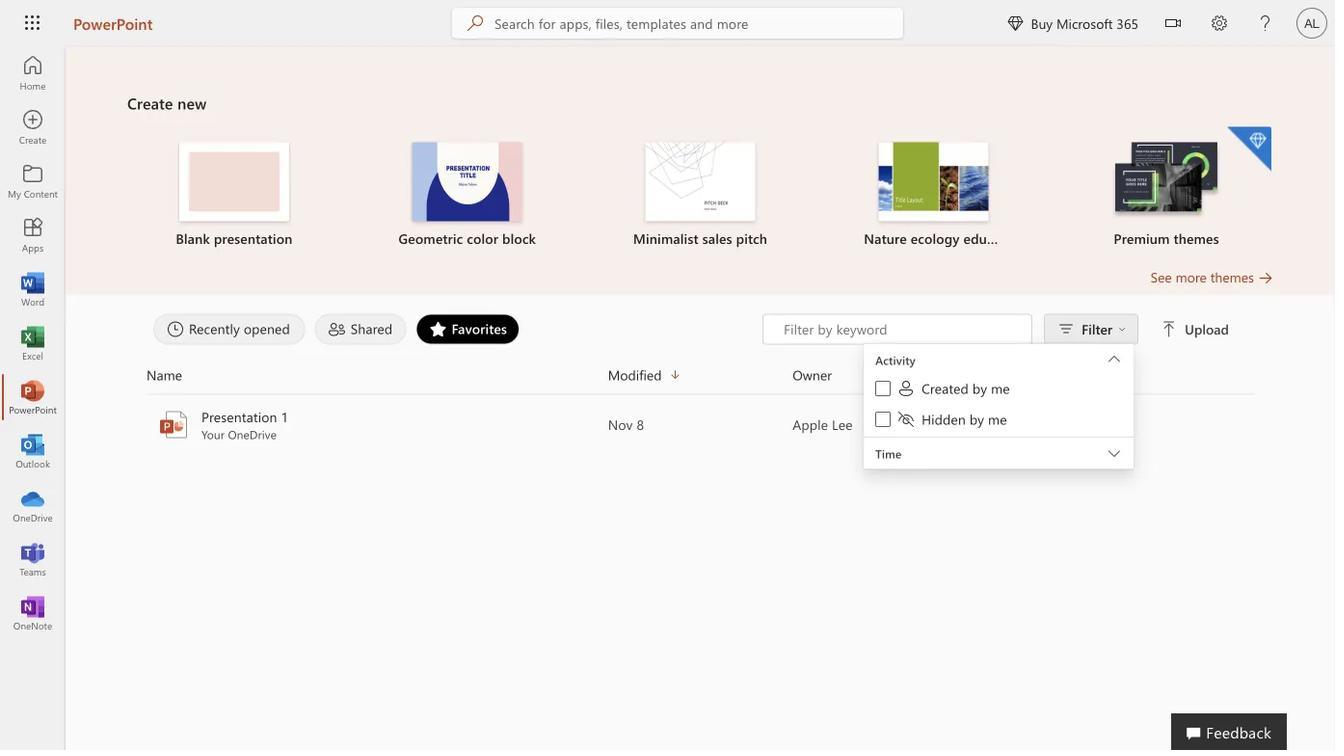 Task type: describe. For each thing, give the bounding box(es) containing it.
row inside create new main content
[[147, 364, 1254, 395]]

create
[[127, 93, 173, 113]]

home image
[[23, 64, 42, 83]]

Filter by keyword text field
[[782, 320, 1022, 339]]

see
[[1151, 268, 1172, 286]]

activity, column 4 of 4 column header
[[977, 364, 1254, 386]]

recently opened tab
[[148, 314, 310, 345]]

al
[[1305, 15, 1320, 30]]

favorites
[[452, 320, 507, 337]]

nov
[[608, 416, 633, 433]]

upload
[[1185, 320, 1229, 338]]

minimalist sales pitch
[[633, 229, 767, 247]]

powerpoint image
[[23, 388, 42, 407]]

shared element
[[315, 314, 406, 345]]

create new main content
[[66, 46, 1335, 473]]

created
[[922, 379, 969, 397]]

none search field inside powerpoint banner
[[452, 8, 903, 39]]

recently opened element
[[153, 314, 305, 345]]

block
[[502, 229, 536, 247]]

teams image
[[23, 550, 42, 569]]

buy
[[1031, 14, 1053, 32]]

modified button
[[608, 364, 793, 386]]

tab list inside create new main content
[[148, 314, 763, 345]]

presentation 1 your onedrive
[[201, 408, 288, 442]]

premium themes element
[[1062, 127, 1272, 248]]

excel image
[[23, 334, 42, 353]]

hidden
[[922, 410, 966, 428]]

hidden by me element
[[897, 410, 1007, 429]]

shared
[[351, 320, 393, 337]]

lee
[[832, 416, 853, 433]]

minimalist sales pitch image
[[645, 142, 755, 221]]

my content image
[[23, 172, 42, 191]]

powerpoint banner
[[0, 0, 1335, 50]]

blank presentation element
[[129, 142, 339, 248]]

apps image
[[23, 226, 42, 245]]

feedback button
[[1171, 713, 1287, 750]]

owner button
[[793, 364, 977, 386]]

powerpoint image
[[158, 409, 189, 440]]

create new
[[127, 93, 207, 113]]

modified
[[608, 366, 662, 384]]

minimalist
[[633, 229, 699, 247]]

color
[[467, 229, 498, 247]]

presentation
[[214, 229, 293, 247]]

create image
[[23, 118, 42, 137]]

apple lee
[[793, 416, 853, 433]]

apple
[[793, 416, 828, 433]]

premium
[[1114, 229, 1170, 247]]

 upload
[[1162, 320, 1229, 338]]

displaying 1 out of 8 files. status
[[763, 314, 1233, 473]]

365
[[1117, 14, 1139, 32]]

created by me element
[[897, 379, 1010, 398]]

onenote image
[[23, 604, 42, 623]]

geometric color block image
[[412, 142, 522, 221]]


[[1008, 15, 1023, 31]]

new
[[177, 93, 207, 113]]

nov 8
[[608, 416, 644, 433]]



Task type: vqa. For each thing, say whether or not it's contained in the screenshot.
Blank presentation
yes



Task type: locate. For each thing, give the bounding box(es) containing it.
pitch
[[736, 229, 767, 247]]


[[1162, 322, 1177, 337]]

your
[[201, 427, 225, 442]]

activity
[[875, 352, 916, 368]]

geometric color block element
[[362, 142, 572, 248]]

Search box. Suggestions appear as you type. search field
[[494, 8, 903, 39]]

name
[[147, 366, 182, 384]]

favorites tab
[[411, 314, 525, 345]]

themes
[[1174, 229, 1219, 247], [1211, 268, 1254, 286]]

geometric color block
[[399, 229, 536, 247]]

onedrive image
[[23, 496, 42, 515]]

 buy microsoft 365
[[1008, 14, 1139, 32]]

themes up more
[[1174, 229, 1219, 247]]

0 vertical spatial by
[[973, 379, 987, 397]]

outlook image
[[23, 442, 42, 461]]

nature ecology education photo presentation element
[[829, 142, 1038, 248]]

1 vertical spatial me
[[988, 410, 1007, 428]]

filter 
[[1082, 320, 1126, 338]]

al button
[[1289, 0, 1335, 46]]

favorites element
[[416, 314, 520, 345]]

powerpoint
[[73, 13, 153, 33]]

by up hidden by me
[[973, 379, 987, 397]]

opened
[[244, 320, 290, 337]]

row containing name
[[147, 364, 1254, 395]]

me up hidden by me checkbox item
[[991, 379, 1010, 397]]

3 menu from the top
[[864, 375, 1134, 437]]

sales
[[702, 229, 732, 247]]

me for hidden by me
[[988, 410, 1007, 428]]

name button
[[147, 364, 608, 386]]

me down created by me checkbox item
[[988, 410, 1007, 428]]

list containing blank presentation
[[127, 125, 1274, 268]]

2 menu from the top
[[864, 344, 1134, 438]]

feedback
[[1206, 721, 1272, 742]]

onedrive
[[228, 427, 277, 442]]

see more themes button
[[1151, 268, 1274, 287]]

by for created
[[973, 379, 987, 397]]

by
[[973, 379, 987, 397], [970, 410, 984, 428]]

premium themes
[[1114, 229, 1219, 247]]

me
[[991, 379, 1010, 397], [988, 410, 1007, 428]]

blank
[[176, 229, 210, 247]]

0 vertical spatial themes
[[1174, 229, 1219, 247]]

premium templates diamond image
[[1227, 127, 1272, 171]]

me inside "element"
[[988, 410, 1007, 428]]

1 vertical spatial by
[[970, 410, 984, 428]]

presentation
[[201, 408, 277, 426]]

word image
[[23, 280, 42, 299]]

time
[[875, 446, 902, 461]]

name presentation 1 cell
[[147, 407, 608, 442]]

tab list
[[148, 314, 763, 345]]

list
[[127, 125, 1274, 268]]

hidden by me
[[922, 410, 1007, 428]]

by inside "element"
[[970, 410, 984, 428]]

blank presentation
[[176, 229, 293, 247]]

recently opened
[[189, 320, 290, 337]]

owner
[[793, 366, 832, 384]]

navigation
[[0, 46, 66, 640]]

shared tab
[[310, 314, 411, 345]]

menu
[[864, 343, 1134, 344], [864, 344, 1134, 438], [864, 375, 1134, 437]]

None search field
[[452, 8, 903, 39]]

minimalist sales pitch element
[[595, 142, 805, 248]]

8
[[637, 416, 644, 433]]

row
[[147, 364, 1254, 395]]

filter
[[1082, 320, 1113, 338]]

tab list containing recently opened
[[148, 314, 763, 345]]

recently
[[189, 320, 240, 337]]

1 vertical spatial themes
[[1211, 268, 1254, 286]]

premium themes image
[[1112, 142, 1222, 220]]

by down created by me
[[970, 410, 984, 428]]

created by me checkbox item
[[864, 375, 1134, 406]]

themes right more
[[1211, 268, 1254, 286]]

 button
[[1150, 0, 1196, 50]]


[[1118, 325, 1126, 333]]

themes inside button
[[1211, 268, 1254, 286]]

me for created by me
[[991, 379, 1010, 397]]


[[1166, 15, 1181, 31]]

geometric
[[399, 229, 463, 247]]

see more themes
[[1151, 268, 1254, 286]]

hidden by me checkbox item
[[864, 406, 1134, 437]]

microsoft
[[1057, 14, 1113, 32]]

by for hidden
[[970, 410, 984, 428]]

1 menu from the top
[[864, 343, 1134, 344]]

nature ecology education photo presentation image
[[879, 142, 988, 221]]

1
[[281, 408, 288, 426]]

0 vertical spatial me
[[991, 379, 1010, 397]]

created by me
[[922, 379, 1010, 397]]

list inside create new main content
[[127, 125, 1274, 268]]

more
[[1176, 268, 1207, 286]]



